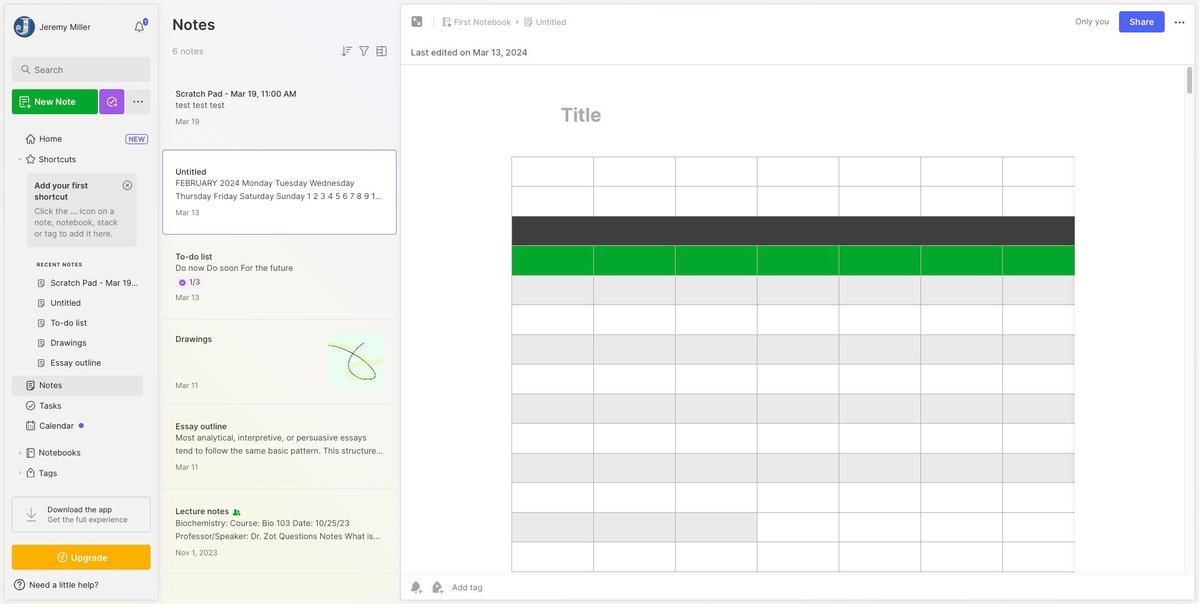 Task type: describe. For each thing, give the bounding box(es) containing it.
group inside "main" element
[[12, 169, 143, 381]]

expand notebooks image
[[16, 450, 24, 457]]

View options field
[[372, 44, 389, 59]]

Search text field
[[34, 64, 139, 76]]

more actions image
[[1172, 15, 1187, 30]]

WHAT'S NEW field
[[4, 575, 158, 595]]

note window element
[[400, 4, 1195, 604]]

add filters image
[[357, 44, 372, 59]]

add a reminder image
[[408, 580, 423, 595]]

click to collapse image
[[158, 581, 167, 596]]

Account field
[[12, 14, 91, 39]]

add tag image
[[430, 580, 445, 595]]

main element
[[0, 0, 162, 605]]

tree inside "main" element
[[4, 122, 158, 531]]

none search field inside "main" element
[[34, 62, 139, 77]]

expand note image
[[410, 14, 425, 29]]

More actions field
[[1172, 14, 1187, 30]]



Task type: locate. For each thing, give the bounding box(es) containing it.
group
[[12, 169, 143, 381]]

Add tag field
[[451, 582, 545, 593]]

expand tags image
[[16, 470, 24, 477]]

thumbnail image
[[328, 334, 383, 389]]

None search field
[[34, 62, 139, 77]]

tree
[[4, 122, 158, 531]]

Sort options field
[[339, 44, 354, 59]]

Add filters field
[[357, 44, 372, 59]]

Note Editor text field
[[401, 64, 1195, 575]]



Task type: vqa. For each thing, say whether or not it's contained in the screenshot.
bottom to
no



